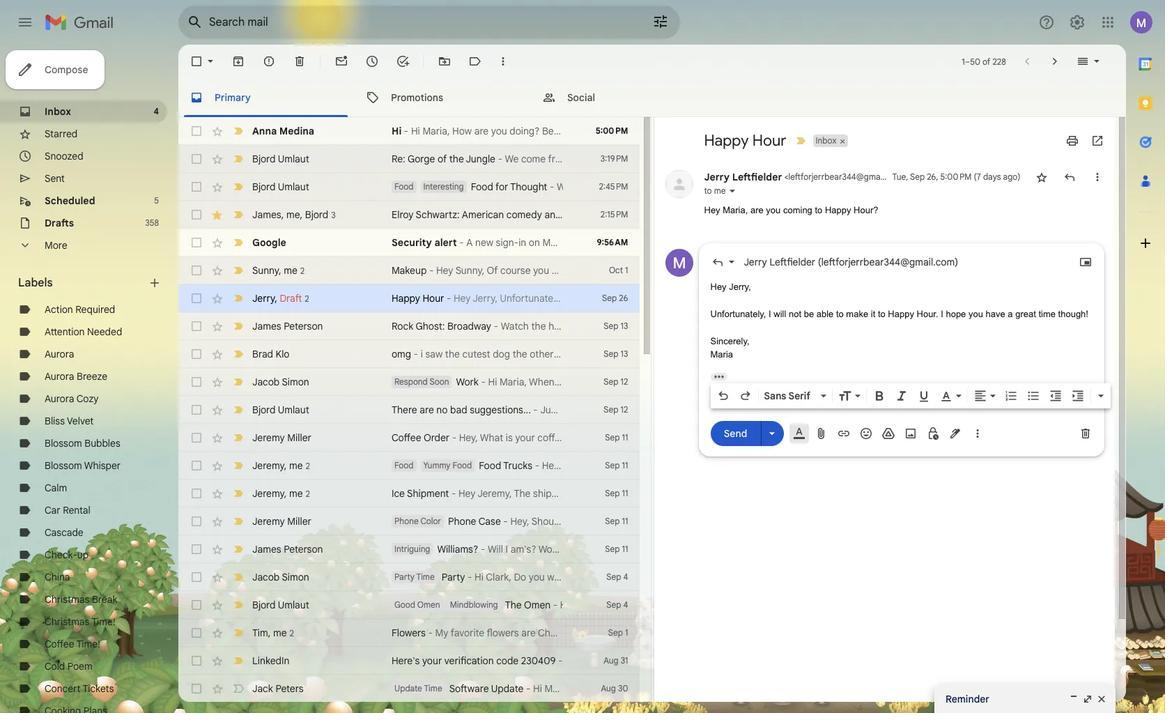 Task type: locate. For each thing, give the bounding box(es) containing it.
1 aurora from the top
[[45, 348, 74, 360]]

coffee time! link
[[45, 638, 100, 650]]

0 vertical spatial inbox
[[45, 105, 71, 118]]

case
[[479, 515, 501, 528]]

5:00 pm up 3:19 pm
[[596, 125, 628, 136]]

not starred image
[[1035, 170, 1049, 184]]

0 vertical spatial sep 4
[[607, 572, 628, 582]]

toggle confidential mode image
[[926, 426, 940, 440]]

good
[[395, 599, 415, 610]]

0 vertical spatial peterson
[[284, 320, 323, 332]]

sep inside cell
[[910, 171, 925, 182]]

None search field
[[178, 6, 680, 39]]

0 vertical spatial 13
[[621, 321, 628, 331]]

row up flowers
[[178, 591, 640, 619]]

1 horizontal spatial jerry
[[704, 171, 730, 183]]

jerry,
[[729, 281, 751, 292]]

aug left 31
[[604, 655, 619, 666]]

1 horizontal spatial omen
[[524, 599, 551, 611]]

19 row from the top
[[178, 619, 640, 647]]

happy down makeup
[[392, 292, 420, 305]]

1 vertical spatial sep 13
[[604, 349, 628, 359]]

bjord umlaut down klo
[[252, 404, 309, 416]]

starred link
[[45, 128, 78, 140]]

0 vertical spatial james peterson
[[252, 320, 323, 332]]

of for gorge
[[438, 153, 447, 165]]

umlaut up james , me , bjord 3
[[278, 181, 309, 193]]

anna
[[252, 125, 277, 137], [567, 125, 590, 137]]

update down here's
[[395, 683, 422, 694]]

1 jeremy miller from the top
[[252, 431, 311, 444]]

time up "good omen"
[[416, 572, 435, 582]]

row up interesting
[[178, 145, 640, 173]]

11 row from the top
[[178, 396, 640, 424]]

1 vertical spatial hey
[[711, 281, 727, 292]]

happy inside message body "text field"
[[888, 308, 914, 319]]

3 11 from the top
[[622, 488, 628, 498]]

13
[[621, 321, 628, 331], [621, 349, 628, 359]]

important according to google magic. switch
[[231, 180, 245, 194], [231, 236, 245, 250], [231, 263, 245, 277], [231, 291, 245, 305], [231, 319, 245, 333], [231, 347, 245, 361], [231, 375, 245, 389], [231, 403, 245, 417], [231, 431, 245, 445], [231, 459, 245, 473], [231, 487, 245, 500], [231, 514, 245, 528], [231, 542, 245, 556]]

13 important according to google magic. switch from the top
[[231, 542, 245, 556]]

jacob for work
[[252, 376, 280, 388]]

close image
[[1096, 694, 1108, 705]]

228
[[993, 56, 1006, 67]]

1 vertical spatial coffee
[[45, 638, 74, 650]]

the left jungle
[[449, 153, 464, 165]]

(7
[[974, 171, 981, 182]]

1 horizontal spatial inbox
[[816, 135, 837, 146]]

1 horizontal spatial your
[[515, 431, 535, 444]]

1 vertical spatial jeremy , me 2
[[252, 487, 310, 499]]

coffee time!
[[45, 638, 100, 650]]

to right it
[[878, 308, 886, 319]]

aug for software update
[[601, 683, 616, 694]]

hey for hey maria, are you coming to happy hour?
[[704, 205, 720, 215]]

None checkbox
[[190, 54, 204, 68], [190, 319, 204, 333], [190, 347, 204, 361], [190, 459, 204, 473], [190, 487, 204, 500], [190, 514, 204, 528], [190, 542, 204, 556], [190, 626, 204, 640], [190, 654, 204, 668], [190, 54, 204, 68], [190, 319, 204, 333], [190, 347, 204, 361], [190, 459, 204, 473], [190, 487, 204, 500], [190, 514, 204, 528], [190, 542, 204, 556], [190, 626, 204, 640], [190, 654, 204, 668]]

sep 26
[[602, 293, 628, 303]]

here's your verification code 230409 -
[[392, 655, 565, 667]]

sep 11 for first important according to google magic. switch from the bottom
[[605, 544, 628, 554]]

1 vertical spatial jacob simon
[[252, 571, 309, 583]]

blossom for blossom whisper
[[45, 459, 82, 472]]

order
[[424, 431, 450, 444]]

aug left 30
[[601, 683, 616, 694]]

1 james peterson from the top
[[252, 320, 323, 332]]

blossom whisper link
[[45, 459, 121, 472]]

bjord for sep 4
[[252, 599, 276, 611]]

2 christmas from the top
[[45, 615, 89, 628]]

party
[[442, 571, 465, 583], [395, 572, 415, 582]]

car rental link
[[45, 504, 90, 517]]

2 james peterson from the top
[[252, 543, 323, 556]]

0 vertical spatial jeremy , me 2
[[252, 459, 310, 472]]

sans
[[764, 389, 787, 402]]

2 sep 12 from the top
[[604, 404, 628, 415]]

0 vertical spatial blossom
[[45, 437, 82, 450]]

1 jacob from the top
[[252, 376, 280, 388]]

saw
[[425, 348, 443, 360]]

2 blossom from the top
[[45, 459, 82, 472]]

for
[[496, 181, 508, 193]]

labels navigation
[[0, 45, 178, 713]]

1 horizontal spatial coffee
[[392, 431, 421, 444]]

1 vertical spatial time!
[[76, 638, 100, 650]]

hey down to me
[[704, 205, 720, 215]]

1 vertical spatial your
[[422, 655, 442, 667]]

simon
[[282, 376, 309, 388], [282, 571, 309, 583]]

american
[[462, 208, 504, 221]]

jacob simon up "tim , me 2"
[[252, 571, 309, 583]]

calm link
[[45, 482, 67, 494]]

4 11 from the top
[[622, 516, 628, 526]]

party time party - hi clark, do you want to come to our party?
[[395, 571, 668, 583]]

1 sep 12 from the top
[[604, 376, 628, 387]]

1 vertical spatial peterson
[[284, 543, 323, 556]]

1 vertical spatial 13
[[621, 349, 628, 359]]

1 vertical spatial hour
[[423, 292, 444, 305]]

row up here's
[[178, 619, 640, 647]]

time inside "update time software update -"
[[424, 683, 442, 694]]

0 vertical spatial christmas
[[45, 593, 89, 606]]

4 sep 11 from the top
[[605, 516, 628, 526]]

happy
[[704, 131, 749, 150], [825, 205, 851, 215], [392, 292, 420, 305], [888, 308, 914, 319]]

- right alert
[[460, 236, 464, 249]]

simon up "tim , me 2"
[[282, 571, 309, 583]]

jeremy , me 2 for food trucks
[[252, 459, 310, 472]]

10 row from the top
[[178, 368, 640, 396]]

jerry up jerry,
[[744, 255, 767, 268]]

1 bjord umlaut from the top
[[252, 153, 309, 165]]

jerry
[[704, 171, 730, 183], [744, 255, 767, 268], [252, 292, 275, 304]]

, for 3rd important according to google magic. switch from the bottom of the happy hour main content
[[284, 487, 287, 499]]

0 horizontal spatial inbox
[[45, 105, 71, 118]]

christmas
[[45, 593, 89, 606], [45, 615, 89, 628]]

jeremy
[[252, 431, 285, 444], [641, 431, 673, 444], [252, 459, 284, 472], [252, 487, 284, 499], [252, 515, 285, 528]]

do
[[514, 571, 526, 583]]

unfortunately, i will not be able to make it to happy hour. i hope you have a great time though!
[[711, 308, 1089, 319]]

aurora link
[[45, 348, 74, 360]]

0 vertical spatial time!
[[92, 615, 115, 628]]

1 jeremy , me 2 from the top
[[252, 459, 310, 472]]

row up the yummy at the left
[[178, 424, 673, 452]]

1 for flowers -
[[625, 627, 628, 638]]

1 simon from the top
[[282, 376, 309, 388]]

jacob simon for work
[[252, 376, 309, 388]]

happy left hour.
[[888, 308, 914, 319]]

- right trucks
[[535, 459, 540, 472]]

writer.
[[608, 208, 635, 221]]

bliss velvet link
[[45, 415, 94, 427]]

inbox
[[45, 105, 71, 118], [816, 135, 837, 146]]

1 vertical spatial 1
[[625, 265, 628, 275]]

pop out image
[[1083, 694, 1094, 705]]

omg
[[392, 348, 411, 360]]

row up "good omen"
[[178, 563, 668, 591]]

1 vertical spatial james
[[252, 320, 281, 332]]

phone left case
[[448, 515, 476, 528]]

bjord umlaut down anna medina
[[252, 153, 309, 165]]

show details image
[[729, 187, 737, 195]]

13 for omg - i saw the cutest dog the other day
[[621, 349, 628, 359]]

1 vertical spatial 4
[[624, 572, 628, 582]]

sunny
[[252, 264, 279, 276]]

bjord up tim
[[252, 599, 276, 611]]

you left have
[[969, 308, 983, 319]]

0 vertical spatial 1
[[962, 56, 965, 67]]

1 vertical spatial jacob
[[252, 571, 280, 583]]

0 horizontal spatial anna
[[252, 125, 277, 137]]

bubbles
[[85, 437, 120, 450]]

jacob
[[252, 376, 280, 388], [252, 571, 280, 583]]

2 row from the top
[[178, 145, 640, 173]]

- right the thought
[[550, 181, 554, 193]]

2 12 from the top
[[621, 404, 628, 415]]

jacob up tim
[[252, 571, 280, 583]]

more
[[45, 239, 67, 252]]

0 vertical spatial coffee
[[392, 431, 421, 444]]

be's?
[[574, 543, 597, 556]]

1 vertical spatial are
[[751, 205, 764, 215]]

None checkbox
[[190, 124, 204, 138], [190, 152, 204, 166], [190, 180, 204, 194], [190, 208, 204, 222], [190, 236, 204, 250], [190, 263, 204, 277], [190, 291, 204, 305], [190, 375, 204, 389], [190, 403, 204, 417], [190, 431, 204, 445], [190, 570, 204, 584], [190, 598, 204, 612], [190, 682, 204, 696], [190, 124, 204, 138], [190, 152, 204, 166], [190, 180, 204, 194], [190, 208, 204, 222], [190, 236, 204, 250], [190, 263, 204, 277], [190, 291, 204, 305], [190, 375, 204, 389], [190, 403, 204, 417], [190, 431, 204, 445], [190, 570, 204, 584], [190, 598, 204, 612], [190, 682, 204, 696]]

leftforjerrbear344@gmail.com
[[789, 171, 903, 182]]

clark,
[[486, 571, 512, 583]]

send button
[[711, 421, 761, 446]]

hi
[[392, 125, 402, 137], [411, 125, 420, 137], [475, 571, 484, 583]]

row down color
[[178, 535, 640, 563]]

3 james from the top
[[252, 543, 281, 556]]

3 umlaut from the top
[[278, 404, 309, 416]]

sep 12 for work
[[604, 376, 628, 387]]

0 horizontal spatial your
[[422, 655, 442, 667]]

how
[[452, 125, 472, 137]]

row up re:
[[178, 117, 640, 145]]

hour?
[[854, 205, 879, 215]]

of right the gorge
[[438, 153, 447, 165]]

2 sep 13 from the top
[[604, 349, 628, 359]]

1 vertical spatial blossom
[[45, 459, 82, 472]]

bjord right important mainly because it was sent directly to you. switch
[[252, 153, 276, 165]]

coffee for coffee time!
[[45, 638, 74, 650]]

1 vertical spatial simon
[[282, 571, 309, 583]]

umlaut up "tim , me 2"
[[278, 599, 309, 611]]

0 vertical spatial aug
[[604, 655, 619, 666]]

umlaut for 2:45 pm
[[278, 181, 309, 193]]

row down here's
[[178, 675, 640, 703]]

sep 4 up sep 1
[[607, 599, 628, 610]]

you right do
[[529, 571, 545, 583]]

sep 13 right day
[[604, 349, 628, 359]]

5 sep 11 from the top
[[605, 544, 628, 554]]

inbox inside button
[[816, 135, 837, 146]]

happy hour main content
[[178, 45, 1126, 713]]

best,
[[542, 125, 565, 137]]

2 for flowers -
[[290, 628, 294, 638]]

230409
[[521, 655, 556, 667]]

regards,
[[600, 431, 639, 444]]

food left trucks
[[479, 459, 501, 472]]

0 vertical spatial sep 13
[[604, 321, 628, 331]]

1 horizontal spatial anna
[[567, 125, 590, 137]]

poem
[[68, 660, 93, 673]]

1 13 from the top
[[621, 321, 628, 331]]

5 important according to google magic. switch from the top
[[231, 319, 245, 333]]

inbox inside labels 'navigation'
[[45, 105, 71, 118]]

0 horizontal spatial party
[[395, 572, 415, 582]]

0 vertical spatial hour
[[753, 131, 787, 150]]

- left hey,
[[452, 431, 457, 444]]

labels image
[[468, 54, 482, 68]]

1 vertical spatial aurora
[[45, 370, 74, 383]]

7 important according to google magic. switch from the top
[[231, 375, 245, 389]]

of for 50
[[983, 56, 991, 67]]

20 row from the top
[[178, 647, 640, 675]]

row up the intriguing
[[178, 507, 640, 535]]

0 vertical spatial are
[[474, 125, 489, 137]]

1 vertical spatial sep 4
[[607, 599, 628, 610]]

14 row from the top
[[178, 480, 640, 507]]

james for williams?
[[252, 543, 281, 556]]

report spam image
[[262, 54, 276, 68]]

gmail image
[[45, 8, 121, 36]]

1 12 from the top
[[621, 376, 628, 387]]

1 sep 4 from the top
[[607, 572, 628, 582]]

- right case
[[504, 515, 508, 528]]

0 vertical spatial maria,
[[423, 125, 450, 137]]

0 vertical spatial hey
[[704, 205, 720, 215]]

1 vertical spatial of
[[438, 153, 447, 165]]

more image
[[496, 54, 510, 68]]

8 important according to google magic. switch from the top
[[231, 403, 245, 417]]

2 simon from the top
[[282, 571, 309, 583]]

1 11 from the top
[[622, 432, 628, 443]]

redo ‪(⌘y)‬ image
[[739, 389, 752, 403]]

jacob down the brad
[[252, 376, 280, 388]]

0 vertical spatial 5:00 pm
[[596, 125, 628, 136]]

0 vertical spatial jacob simon
[[252, 376, 309, 388]]

1 vertical spatial jerry
[[744, 255, 767, 268]]

inbox up leftforjerrbear344@gmail.com
[[816, 135, 837, 146]]

1 sep 13 from the top
[[604, 321, 628, 331]]

2 vertical spatial are
[[420, 404, 434, 416]]

miller
[[287, 431, 311, 444], [287, 515, 311, 528]]

more options image
[[973, 426, 982, 440]]

omen right good
[[417, 599, 440, 610]]

0 vertical spatial aurora
[[45, 348, 74, 360]]

jeremy miller for 12th important according to google magic. switch from the top of the happy hour main content
[[252, 515, 311, 528]]

no
[[437, 404, 448, 416]]

search mail image
[[183, 10, 208, 35]]

jacob simon for party
[[252, 571, 309, 583]]

0 horizontal spatial jerry
[[252, 292, 275, 304]]

party down williams?
[[442, 571, 465, 583]]

row
[[178, 117, 640, 145], [178, 145, 640, 173], [178, 173, 640, 201], [178, 201, 640, 229], [178, 229, 640, 257], [178, 257, 640, 284], [178, 284, 640, 312], [178, 312, 640, 340], [178, 340, 640, 368], [178, 368, 640, 396], [178, 396, 640, 424], [178, 424, 673, 452], [178, 452, 640, 480], [178, 480, 640, 507], [178, 507, 640, 535], [178, 535, 640, 563], [178, 563, 668, 591], [178, 591, 640, 619], [178, 619, 640, 647], [178, 647, 640, 675], [178, 675, 640, 703]]

2 vertical spatial jerry
[[252, 292, 275, 304]]

your right is
[[515, 431, 535, 444]]

1 horizontal spatial hour
[[753, 131, 787, 150]]

happy left hour?
[[825, 205, 851, 215]]

2 vertical spatial james
[[252, 543, 281, 556]]

advanced search options image
[[647, 8, 675, 36]]

9 row from the top
[[178, 340, 640, 368]]

you left coming
[[766, 205, 781, 215]]

indent less ‪(⌘[)‬ image
[[1049, 389, 1063, 403]]

update down the code
[[491, 682, 524, 695]]

2 peterson from the top
[[284, 543, 323, 556]]

check-up
[[45, 549, 89, 561]]

would
[[539, 543, 566, 556]]

row containing jerry
[[178, 284, 640, 312]]

tue,
[[893, 171, 908, 182]]

peterson for williams?
[[284, 543, 323, 556]]

0 horizontal spatial of
[[438, 153, 447, 165]]

2 aurora from the top
[[45, 370, 74, 383]]

16 row from the top
[[178, 535, 640, 563]]

1 vertical spatial christmas
[[45, 615, 89, 628]]

promotions
[[391, 91, 443, 104]]

social
[[567, 91, 595, 104]]

3 sep 11 from the top
[[605, 488, 628, 498]]

0 vertical spatial james
[[252, 208, 281, 221]]

aurora down aurora link
[[45, 370, 74, 383]]

1 left 50
[[962, 56, 965, 67]]

bjord umlaut for 2:45 pm
[[252, 181, 309, 193]]

0 horizontal spatial hi
[[392, 125, 402, 137]]

1 horizontal spatial party
[[442, 571, 465, 583]]

other
[[530, 348, 554, 360]]

Message Body text field
[[711, 280, 1093, 361]]

2 bjord umlaut from the top
[[252, 181, 309, 193]]

2 sep 4 from the top
[[607, 599, 628, 610]]

0 vertical spatial your
[[515, 431, 535, 444]]

1 horizontal spatial 5:00 pm
[[941, 171, 972, 182]]

1 vertical spatial jeremy miller
[[252, 515, 311, 528]]

hey inside message body "text field"
[[711, 281, 727, 292]]

are left no
[[420, 404, 434, 416]]

time! down break
[[92, 615, 115, 628]]

jeremy miller
[[252, 431, 311, 444], [252, 515, 311, 528]]

up
[[77, 549, 89, 561]]

blossom down the bliss velvet
[[45, 437, 82, 450]]

17 row from the top
[[178, 563, 668, 591]]

15 row from the top
[[178, 507, 640, 535]]

13 for rock ghost: broadway -
[[621, 321, 628, 331]]

2 umlaut from the top
[[278, 181, 309, 193]]

row down makeup
[[178, 284, 640, 312]]

anna left the medina
[[252, 125, 277, 137]]

1 vertical spatial miller
[[287, 515, 311, 528]]

food down re:
[[395, 181, 414, 192]]

christmas for christmas time!
[[45, 615, 89, 628]]

indent more ‪(⌘])‬ image
[[1071, 389, 1085, 403]]

,
[[281, 208, 284, 221], [300, 208, 303, 221], [279, 264, 281, 276], [275, 292, 277, 304], [284, 459, 287, 472], [284, 487, 287, 499], [268, 626, 271, 639]]

1 jacob simon from the top
[[252, 376, 309, 388]]

7 row from the top
[[178, 284, 640, 312]]

umlaut down the medina
[[278, 153, 309, 165]]

row up "there"
[[178, 368, 640, 396]]

snooze image
[[365, 54, 379, 68]]

0 vertical spatial sep 12
[[604, 376, 628, 387]]

sincerely,
[[711, 336, 750, 346]]

party up good
[[395, 572, 415, 582]]

aurora
[[45, 348, 74, 360], [45, 370, 74, 383], [45, 392, 74, 405]]

0 vertical spatial jeremy miller
[[252, 431, 311, 444]]

insert signature image
[[948, 426, 962, 440]]

1 blossom from the top
[[45, 437, 82, 450]]

0 horizontal spatial maria,
[[423, 125, 450, 137]]

bjord down the brad
[[252, 404, 276, 416]]

row containing tim
[[178, 619, 640, 647]]

jerry left draft
[[252, 292, 275, 304]]

3 aurora from the top
[[45, 392, 74, 405]]

1 vertical spatial aug
[[601, 683, 616, 694]]

to left our
[[610, 571, 619, 583]]

2 james from the top
[[252, 320, 281, 332]]

bjord umlaut up "tim , me 2"
[[252, 599, 309, 611]]

jacob simon down klo
[[252, 376, 309, 388]]

0 horizontal spatial omen
[[417, 599, 440, 610]]

of right 50
[[983, 56, 991, 67]]

jack peters
[[252, 682, 304, 695]]

4 bjord umlaut from the top
[[252, 599, 309, 611]]

2 vertical spatial aurora
[[45, 392, 74, 405]]

send
[[724, 427, 747, 440]]

broadway
[[447, 320, 491, 332]]

archive image
[[231, 54, 245, 68]]

coffee up cold
[[45, 638, 74, 650]]

11
[[622, 432, 628, 443], [622, 460, 628, 471], [622, 488, 628, 498], [622, 516, 628, 526], [622, 544, 628, 554]]

coffee for coffee order - hey, what is your coffee order? regards, jeremy
[[392, 431, 421, 444]]

undo ‪(⌘z)‬ image
[[716, 389, 730, 403]]

italic ‪(⌘i)‬ image
[[895, 389, 909, 403]]

inbox for inbox button
[[816, 135, 837, 146]]

1 vertical spatial sep 12
[[604, 404, 628, 415]]

1 vertical spatial james peterson
[[252, 543, 323, 556]]

are left coming
[[751, 205, 764, 215]]

bulleted list ‪(⌘⇧8)‬ image
[[1026, 389, 1040, 403]]

1 vertical spatial 5:00 pm
[[941, 171, 972, 182]]

1 for makeup -
[[625, 265, 628, 275]]

1 peterson from the top
[[284, 320, 323, 332]]

bjord umlaut up james , me , bjord 3
[[252, 181, 309, 193]]

0 vertical spatial time
[[416, 572, 435, 582]]

2 13 from the top
[[621, 349, 628, 359]]

2 for ice shipment -
[[306, 488, 310, 499]]

update
[[491, 682, 524, 695], [395, 683, 422, 694]]

11 important according to google magic. switch from the top
[[231, 487, 245, 500]]

will
[[774, 308, 787, 319]]

to right able
[[836, 308, 844, 319]]

you
[[491, 125, 507, 137], [766, 205, 781, 215], [969, 308, 983, 319], [529, 571, 545, 583]]

hi left clark,
[[475, 571, 484, 583]]

coffee inside labels 'navigation'
[[45, 638, 74, 650]]

hi up re:
[[392, 125, 402, 137]]

simon for party
[[282, 571, 309, 583]]

to left 'show details' icon
[[704, 185, 712, 196]]

1 vertical spatial maria,
[[723, 205, 748, 215]]

1 anna from the left
[[252, 125, 277, 137]]

hour for happy hour -
[[423, 292, 444, 305]]

row down flowers
[[178, 647, 640, 675]]

soon
[[430, 376, 449, 387]]

21 row from the top
[[178, 675, 640, 703]]

insert emoji ‪(⌘⇧2)‬ image
[[859, 426, 873, 440]]

1 umlaut from the top
[[278, 153, 309, 165]]

sep 13 for rock ghost: broadway -
[[604, 321, 628, 331]]

1 james from the top
[[252, 208, 281, 221]]

1 row from the top
[[178, 117, 640, 145]]

row up elroy
[[178, 173, 640, 201]]

5 row from the top
[[178, 229, 640, 257]]

me for oct 1
[[284, 264, 298, 276]]

omen right 'the'
[[524, 599, 551, 611]]

numbered list ‪(⌘⇧7)‬ image
[[1004, 389, 1018, 403]]

hey maria, are you coming to happy hour?
[[704, 205, 879, 215]]

0 vertical spatial jacob
[[252, 376, 280, 388]]

2 inside 'jerry , draft 2'
[[305, 293, 309, 304]]

trucks
[[504, 459, 533, 472]]

, for 11th important according to google magic. switch from the bottom of the happy hour main content
[[279, 264, 281, 276]]

0 vertical spatial of
[[983, 56, 991, 67]]

medina
[[279, 125, 314, 137]]

0 vertical spatial miller
[[287, 431, 311, 444]]

hey
[[704, 205, 720, 215], [711, 281, 727, 292]]

bjord for sep 12
[[252, 404, 276, 416]]

attention
[[45, 326, 85, 338]]

row up ice
[[178, 452, 640, 480]]

2 jacob from the top
[[252, 571, 280, 583]]

labels heading
[[18, 276, 148, 290]]

time! for coffee time!
[[76, 638, 100, 650]]

more formatting options image
[[1094, 389, 1108, 403]]

are right how
[[474, 125, 489, 137]]

2 inside sunny , me 2
[[300, 265, 305, 276]]

umlaut down klo
[[278, 404, 309, 416]]

1 vertical spatial inbox
[[816, 135, 837, 146]]

0 horizontal spatial hour
[[423, 292, 444, 305]]

1 vertical spatial leftfielder
[[770, 255, 816, 268]]

- right work
[[481, 376, 486, 388]]

- down 230409
[[526, 682, 531, 695]]

china link
[[45, 571, 70, 583]]

leftfielder down hey maria, are you coming to happy hour?
[[770, 255, 816, 268]]

2 important according to google magic. switch from the top
[[231, 236, 245, 250]]

2 jeremy miller from the top
[[252, 515, 311, 528]]

1 vertical spatial 12
[[621, 404, 628, 415]]

blossom up calm link
[[45, 459, 82, 472]]

3 bjord umlaut from the top
[[252, 404, 309, 416]]

bjord umlaut
[[252, 153, 309, 165], [252, 181, 309, 193], [252, 404, 309, 416], [252, 599, 309, 611]]

2 jeremy , me 2 from the top
[[252, 487, 310, 499]]

leftfielder up 'show details' icon
[[732, 171, 782, 183]]

days
[[984, 171, 1001, 182]]

james peterson for -
[[252, 320, 323, 332]]

row containing google
[[178, 229, 640, 257]]

0 vertical spatial simon
[[282, 376, 309, 388]]

row up color
[[178, 480, 640, 507]]

food trucks -
[[479, 459, 542, 472]]

1 important according to google magic. switch from the top
[[231, 180, 245, 194]]

coffee down "there"
[[392, 431, 421, 444]]

1 vertical spatial time
[[424, 683, 442, 694]]

2 inside "tim , me 2"
[[290, 628, 294, 638]]

aurora up 'bliss'
[[45, 392, 74, 405]]

2 jacob simon from the top
[[252, 571, 309, 583]]

0 horizontal spatial update
[[395, 683, 422, 694]]

1 horizontal spatial are
[[474, 125, 489, 137]]

4 umlaut from the top
[[278, 599, 309, 611]]

0 vertical spatial leftfielder
[[732, 171, 782, 183]]

move to image
[[438, 54, 452, 68]]

mindblowing
[[450, 599, 498, 610]]

williams?
[[437, 543, 478, 556]]

jerry up to me
[[704, 171, 730, 183]]

12 important according to google magic. switch from the top
[[231, 514, 245, 528]]

bjord up james , me , bjord 3
[[252, 181, 276, 193]]

aug 30
[[601, 683, 628, 694]]

- right flowers
[[428, 627, 433, 639]]

2 vertical spatial 4
[[624, 599, 628, 610]]

1 christmas from the top
[[45, 593, 89, 606]]

0 vertical spatial jerry
[[704, 171, 730, 183]]

2 sep 11 from the top
[[605, 460, 628, 471]]

christmas up coffee time! link
[[45, 615, 89, 628]]

phone color phone case -
[[395, 515, 511, 528]]

1 horizontal spatial of
[[983, 56, 991, 67]]

main menu image
[[17, 14, 33, 31]]

time inside party time party - hi clark, do you want to come to our party?
[[416, 572, 435, 582]]

to right want
[[571, 571, 580, 583]]

6 row from the top
[[178, 257, 640, 284]]

sep 12
[[604, 376, 628, 387], [604, 404, 628, 415]]

time left software
[[424, 683, 442, 694]]

1 sep 11 from the top
[[605, 432, 628, 443]]

older image
[[1048, 54, 1062, 68]]

tab list
[[1126, 45, 1165, 663], [178, 78, 1126, 117]]

4 row from the top
[[178, 201, 640, 229]]

0 vertical spatial 12
[[621, 376, 628, 387]]

coffee inside happy hour main content
[[392, 431, 421, 444]]

0 horizontal spatial coffee
[[45, 638, 74, 650]]

doing?
[[510, 125, 540, 137]]



Task type: describe. For each thing, give the bounding box(es) containing it.
jerry leftfielder (leftforjerrbear344@gmail.com)
[[744, 255, 959, 268]]

check-
[[45, 549, 77, 561]]

there
[[392, 404, 417, 416]]

inbox link
[[45, 105, 71, 118]]

bjord for 2:45 pm
[[252, 181, 276, 193]]

brad
[[252, 348, 273, 360]]

9 important according to google magic. switch from the top
[[231, 431, 245, 445]]

underline ‪(⌘u)‬ image
[[917, 389, 931, 403]]

bjord umlaut for 3:19 pm
[[252, 153, 309, 165]]

cascade link
[[45, 526, 83, 539]]

yummy food
[[424, 460, 472, 471]]

4 important according to google magic. switch from the top
[[231, 291, 245, 305]]

Not starred checkbox
[[1035, 170, 1049, 184]]

6 important according to google magic. switch from the top
[[231, 347, 245, 361]]

2 for happy hour -
[[305, 293, 309, 304]]

tim , me 2
[[252, 626, 294, 639]]

row containing anna medina
[[178, 117, 640, 145]]

concert tickets
[[45, 682, 114, 695]]

comedy
[[507, 208, 542, 221]]

be
[[804, 308, 814, 319]]

food right the yummy at the left
[[453, 460, 472, 471]]

action
[[45, 303, 73, 316]]

umlaut for 3:19 pm
[[278, 153, 309, 165]]

row containing brad klo
[[178, 340, 640, 368]]

2 11 from the top
[[622, 460, 628, 471]]

promotions tab
[[355, 78, 530, 117]]

bjord for 3:19 pm
[[252, 153, 276, 165]]

blossom for blossom bubbles
[[45, 437, 82, 450]]

row containing sunny
[[178, 257, 640, 284]]

peterson for -
[[284, 320, 323, 332]]

12 for work
[[621, 376, 628, 387]]

christmas time! link
[[45, 615, 115, 628]]

though!
[[1059, 308, 1089, 319]]

1 50 of 228
[[962, 56, 1006, 67]]

the right dog
[[513, 348, 527, 360]]

happy hour
[[704, 131, 787, 150]]

sep 1
[[608, 627, 628, 638]]

1 horizontal spatial update
[[491, 682, 524, 695]]

update inside "update time software update -"
[[395, 683, 422, 694]]

2 miller from the top
[[287, 515, 311, 528]]

social tab
[[531, 78, 707, 117]]

bjord left 3
[[305, 208, 328, 221]]

me for 2:15 pm
[[286, 208, 300, 221]]

i left "will"
[[769, 308, 771, 319]]

5:00 pm inside tue, sep 26, 5:00 pm (7 days ago) cell
[[941, 171, 972, 182]]

to right coming
[[815, 205, 823, 215]]

hour.
[[917, 308, 939, 319]]

show trimmed content image
[[711, 373, 727, 380]]

the right the saw
[[445, 348, 460, 360]]

jerry leftfielder cell
[[704, 171, 907, 183]]

358
[[145, 217, 159, 228]]

minimize image
[[1069, 694, 1080, 705]]

hey,
[[459, 431, 478, 444]]

jeremy , me 2 for -
[[252, 487, 310, 499]]

party inside party time party - hi clark, do you want to come to our party?
[[395, 572, 415, 582]]

1 miller from the top
[[287, 431, 311, 444]]

aurora for aurora link
[[45, 348, 74, 360]]

inbox for the 'inbox' link
[[45, 105, 71, 118]]

jerry for jerry leftfielder < leftforjerrbear344@gmail.com
[[704, 171, 730, 183]]

- up re:
[[404, 125, 409, 137]]

- up coffee order - hey, what is your coffee order? regards, jeremy
[[533, 404, 538, 416]]

row containing james
[[178, 201, 640, 229]]

row containing jack peters
[[178, 675, 640, 703]]

2:45 pm
[[599, 181, 628, 192]]

want
[[547, 571, 569, 583]]

james for -
[[252, 320, 281, 332]]

food up ice
[[395, 460, 414, 471]]

leftfielder for <
[[732, 171, 782, 183]]

0 horizontal spatial are
[[420, 404, 434, 416]]

time for software
[[424, 683, 442, 694]]

flowers
[[392, 627, 426, 639]]

- right 230409
[[558, 655, 563, 667]]

sans serif option
[[762, 389, 818, 403]]

verification
[[445, 655, 494, 667]]

draft
[[280, 292, 302, 304]]

code
[[496, 655, 519, 667]]

sep 11 for 10th important according to google magic. switch from the top of the happy hour main content
[[605, 460, 628, 471]]

18 row from the top
[[178, 591, 640, 619]]

drafts
[[45, 217, 74, 229]]

china
[[45, 571, 70, 583]]

formatting options toolbar
[[711, 383, 1111, 408]]

leftfielder for (leftforjerrbear344@gmail.com)
[[770, 255, 816, 268]]

add to tasks image
[[396, 54, 410, 68]]

inbox button
[[813, 135, 838, 147]]

time! for christmas time!
[[92, 615, 115, 628]]

tue, sep 26, 5:00 pm (7 days ago) cell
[[893, 170, 1021, 184]]

food left for
[[471, 181, 493, 193]]

, for tenth important according to google magic. switch from the bottom of the happy hour main content
[[275, 292, 277, 304]]

work
[[456, 376, 479, 388]]

shipment
[[407, 487, 449, 500]]

12 row from the top
[[178, 424, 673, 452]]

omen for good
[[417, 599, 440, 610]]

bjord umlaut for sep 12
[[252, 404, 309, 416]]

phone inside phone color phone case -
[[395, 516, 419, 526]]

aurora for aurora cozy
[[45, 392, 74, 405]]

1 horizontal spatial maria,
[[723, 205, 748, 215]]

i left be's?
[[569, 543, 571, 556]]

what
[[480, 431, 503, 444]]

important mainly because you often read messages with this label. switch
[[231, 208, 245, 222]]

- up mindblowing
[[468, 571, 472, 583]]

check-up link
[[45, 549, 89, 561]]

12 for -
[[621, 404, 628, 415]]

- up rock ghost: broadway -
[[447, 292, 451, 305]]

i right will at the bottom of page
[[506, 543, 508, 556]]

great
[[1016, 308, 1036, 319]]

christmas for christmas break
[[45, 593, 89, 606]]

more send options image
[[765, 427, 779, 441]]

4 inside labels 'navigation'
[[154, 106, 159, 116]]

cold poem
[[45, 660, 93, 673]]

ago)
[[1003, 171, 1021, 182]]

insert photo image
[[904, 426, 918, 440]]

me for sep 1
[[273, 626, 287, 639]]

is
[[506, 431, 513, 444]]

day
[[556, 348, 573, 360]]

3:19 pm
[[601, 153, 628, 164]]

bold ‪(⌘b)‬ image
[[872, 389, 886, 403]]

blossom whisper
[[45, 459, 121, 472]]

aurora breeze link
[[45, 370, 107, 383]]

aurora for aurora breeze
[[45, 370, 74, 383]]

happy hour -
[[392, 292, 454, 305]]

- left will at the bottom of page
[[481, 543, 485, 556]]

happy up 'show details' icon
[[704, 131, 749, 150]]

tab list containing primary
[[178, 78, 1126, 117]]

snoozed link
[[45, 150, 83, 162]]

support image
[[1039, 14, 1055, 31]]

jerry for jerry leftfielder (leftforjerrbear344@gmail.com)
[[744, 255, 767, 268]]

settings image
[[1069, 14, 1086, 31]]

reminder
[[946, 693, 990, 705]]

- left i
[[414, 348, 418, 360]]

, for 10th important according to google magic. switch from the top of the happy hour main content
[[284, 459, 287, 472]]

- right jungle
[[498, 153, 503, 165]]

2 horizontal spatial are
[[751, 205, 764, 215]]

5 11 from the top
[[622, 544, 628, 554]]

type of response image
[[711, 255, 725, 269]]

ice
[[392, 487, 405, 500]]

1 horizontal spatial phone
[[448, 515, 476, 528]]

discard draft ‪(⌘⇧d)‬ image
[[1079, 426, 1093, 440]]

sep 4 for the omen -
[[607, 599, 628, 610]]

sep 4 for party time party - hi clark, do you want to come to our party?
[[607, 572, 628, 582]]

attach files image
[[814, 426, 828, 440]]

makeup -
[[392, 264, 436, 277]]

car rental
[[45, 504, 90, 517]]

elroy
[[392, 208, 414, 221]]

sunny , me 2
[[252, 264, 305, 276]]

8 row from the top
[[178, 312, 640, 340]]

calm
[[45, 482, 67, 494]]

jacob for party
[[252, 571, 280, 583]]

sincerely, maria
[[711, 336, 750, 360]]

action required
[[45, 303, 115, 316]]

, for important mainly because you often read messages with this label. switch
[[281, 208, 284, 221]]

3 important according to google magic. switch from the top
[[231, 263, 245, 277]]

1 horizontal spatial hi
[[411, 125, 420, 137]]

simon for work
[[282, 376, 309, 388]]

omen for the
[[524, 599, 551, 611]]

umlaut for sep 12
[[278, 404, 309, 416]]

rock
[[392, 320, 413, 332]]

blossom bubbles link
[[45, 437, 120, 450]]

respond soon work -
[[395, 376, 488, 388]]

i left hope
[[941, 308, 944, 319]]

3 row from the top
[[178, 173, 640, 201]]

13 row from the top
[[178, 452, 640, 480]]

4 for party time party - hi clark, do you want to come to our party?
[[624, 572, 628, 582]]

me for sep 11
[[289, 459, 303, 472]]

insert link ‪(⌘k)‬ image
[[837, 426, 851, 440]]

bad
[[450, 404, 467, 416]]

there are no bad suggestions... -
[[392, 404, 540, 416]]

hey for hey jerry,
[[711, 281, 727, 292]]

jerry for jerry , draft 2
[[252, 292, 275, 304]]

interesting
[[424, 181, 464, 192]]

- right broadway
[[494, 320, 498, 332]]

food for thought -
[[471, 181, 557, 193]]

ghost:
[[416, 320, 445, 332]]

important mainly because it was sent directly to you. switch
[[231, 152, 245, 166]]

velvet
[[67, 415, 94, 427]]

- down want
[[553, 599, 558, 611]]

2 anna from the left
[[567, 125, 590, 137]]

0 horizontal spatial 5:00 pm
[[596, 125, 628, 136]]

cascade
[[45, 526, 83, 539]]

needed
[[87, 326, 122, 338]]

jeremy miller for fifth important according to google magic. switch from the bottom of the happy hour main content
[[252, 431, 311, 444]]

aug for -
[[604, 655, 619, 666]]

christmas break link
[[45, 593, 117, 606]]

10 important according to google magic. switch from the top
[[231, 459, 245, 473]]

you inside message body "text field"
[[969, 308, 983, 319]]

brad klo
[[252, 348, 290, 360]]

time for party
[[416, 572, 435, 582]]

sep 13 for omg - i saw the cutest dog the other day
[[604, 349, 628, 359]]

primary tab
[[178, 78, 353, 117]]

toggle split pane mode image
[[1076, 54, 1090, 68]]

you left doing?
[[491, 125, 507, 137]]

row containing linkedin
[[178, 647, 640, 675]]

sans serif
[[764, 389, 811, 402]]

2 for makeup -
[[300, 265, 305, 276]]

rock ghost: broadway -
[[392, 320, 501, 332]]

insert files using drive image
[[881, 426, 895, 440]]

sep 12 for -
[[604, 404, 628, 415]]

christmas break
[[45, 593, 117, 606]]

delete image
[[293, 54, 307, 68]]

Search mail text field
[[209, 15, 613, 29]]

maria
[[711, 349, 733, 360]]

umlaut for sep 4
[[278, 599, 309, 611]]

30
[[618, 683, 628, 694]]

flowers -
[[392, 627, 435, 639]]

tickets
[[83, 682, 114, 695]]

cold poem link
[[45, 660, 93, 673]]

4 for the omen -
[[624, 599, 628, 610]]

5
[[154, 195, 159, 206]]

- right shipment on the left bottom
[[452, 487, 456, 500]]

2:15 pm
[[601, 209, 628, 220]]

2 horizontal spatial hi
[[475, 571, 484, 583]]

hour for happy hour
[[753, 131, 787, 150]]

james peterson for williams?
[[252, 543, 323, 556]]

anna medina
[[252, 125, 314, 137]]

sep 11 for fifth important according to google magic. switch from the bottom of the happy hour main content
[[605, 432, 628, 443]]

bjord umlaut for sep 4
[[252, 599, 309, 611]]

- right makeup
[[429, 264, 434, 277]]



Task type: vqa. For each thing, say whether or not it's contained in the screenshot.
One conversation selected
no



